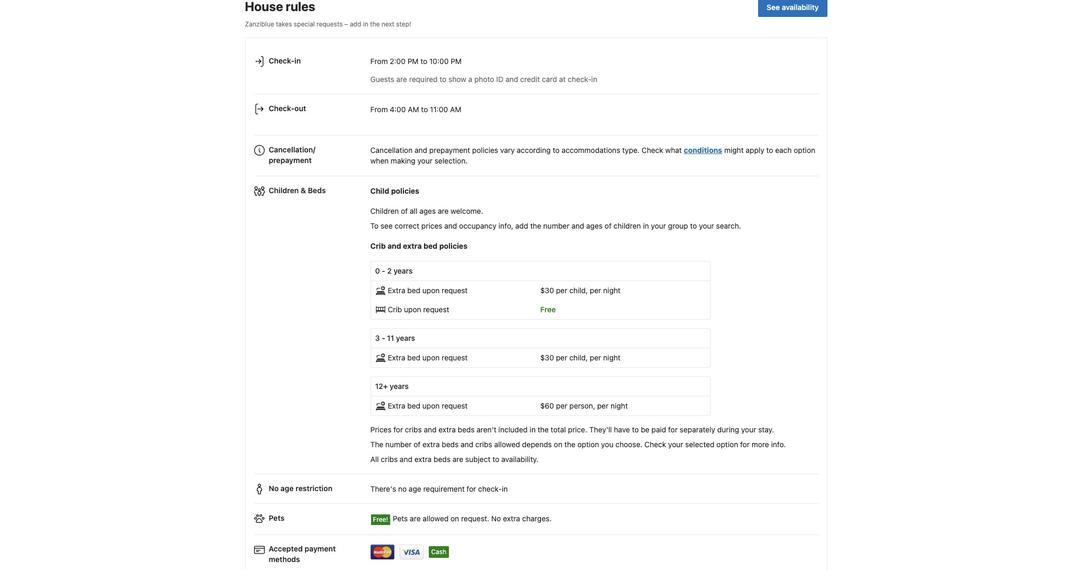 Task type: vqa. For each thing, say whether or not it's contained in the screenshot.
the rightmost Crib
yes



Task type: describe. For each thing, give the bounding box(es) containing it.
extra bed upon request for 3 - 11 years
[[388, 354, 468, 363]]

crib upon request
[[388, 305, 450, 314]]

when
[[371, 157, 389, 166]]

takes
[[276, 20, 292, 28]]

free!
[[373, 516, 389, 524]]

see availability button
[[759, 0, 828, 17]]

crib for crib and extra bed policies
[[371, 242, 386, 251]]

prepayment inside cancellation/ prepayment
[[269, 156, 312, 165]]

$60 per person, per night
[[541, 402, 628, 411]]

–
[[345, 20, 348, 28]]

2 horizontal spatial of
[[605, 222, 612, 231]]

0 vertical spatial beds
[[458, 426, 475, 435]]

for left the more
[[741, 440, 750, 449]]

0 - 2 years
[[375, 267, 413, 276]]

required
[[409, 75, 438, 84]]

to left be
[[633, 426, 639, 435]]

beds for and
[[442, 440, 459, 449]]

in up depends
[[530, 426, 536, 435]]

the
[[371, 440, 384, 449]]

accommodations
[[562, 146, 621, 155]]

1 horizontal spatial ages
[[587, 222, 603, 231]]

1 vertical spatial check
[[645, 440, 667, 449]]

0 horizontal spatial age
[[281, 484, 294, 493]]

and up all cribs and extra beds are subject to availability.
[[424, 426, 437, 435]]

0 vertical spatial prepayment
[[430, 146, 471, 155]]

years for 0 - 2 years
[[394, 267, 413, 276]]

guests
[[371, 75, 395, 84]]

welcome.
[[451, 207, 484, 216]]

in down availability.
[[502, 485, 508, 494]]

cash
[[432, 548, 447, 556]]

children of all ages are welcome.
[[371, 207, 484, 216]]

in right –
[[363, 20, 369, 28]]

card
[[542, 75, 558, 84]]

stay.
[[759, 426, 775, 435]]

info.
[[772, 440, 787, 449]]

vary
[[501, 146, 515, 155]]

credit
[[521, 75, 540, 84]]

prices
[[371, 426, 392, 435]]

0 vertical spatial check
[[642, 146, 664, 155]]

child, for 0 - 2 years
[[570, 286, 588, 295]]

$60
[[541, 402, 555, 411]]

on inside "free! pets are allowed on request. no extra charges."
[[451, 515, 459, 524]]

might apply to each option when making your selection.
[[371, 146, 816, 166]]

a
[[469, 75, 473, 84]]

to right "group"
[[691, 222, 698, 231]]

your left selected
[[669, 440, 684, 449]]

child
[[371, 187, 390, 196]]

the right info,
[[531, 222, 542, 231]]

are inside "free! pets are allowed on request. no extra charges."
[[410, 515, 421, 524]]

children
[[614, 222, 641, 231]]

extra for 2
[[388, 286, 406, 295]]

paid
[[652, 426, 667, 435]]

accepted payment methods and conditions element
[[254, 540, 819, 564]]

2 vertical spatial policies
[[440, 242, 468, 251]]

1 horizontal spatial on
[[554, 440, 563, 449]]

0 horizontal spatial option
[[578, 440, 600, 449]]

extra for 11
[[388, 354, 406, 363]]

no
[[398, 485, 407, 494]]

your left "group"
[[652, 222, 667, 231]]

cancellation and prepayment policies vary according to accommodations type. check what conditions
[[371, 146, 723, 155]]

0 vertical spatial cribs
[[405, 426, 422, 435]]

the number of extra beds and cribs allowed depends on the option you choose. check your selected option for more info.
[[371, 440, 787, 449]]

see availability
[[767, 3, 819, 12]]

out
[[295, 104, 306, 113]]

upon for 3 - 11 years
[[423, 354, 440, 363]]

in right children
[[644, 222, 650, 231]]

payment
[[305, 545, 336, 554]]

are left "subject"
[[453, 455, 464, 464]]

making
[[391, 157, 416, 166]]

photo
[[475, 75, 495, 84]]

requests
[[317, 20, 343, 28]]

request for 0 - 2 years
[[442, 286, 468, 295]]

during
[[718, 426, 740, 435]]

id
[[497, 75, 504, 84]]

check-out
[[269, 104, 306, 113]]

to inside might apply to each option when making your selection.
[[767, 146, 774, 155]]

group
[[669, 222, 689, 231]]

more
[[752, 440, 770, 449]]

3 extra from the top
[[388, 402, 406, 411]]

there's no age requirement for check-in
[[371, 485, 508, 494]]

aren't
[[477, 426, 497, 435]]

child, for 3 - 11 years
[[570, 354, 588, 363]]

to right "subject"
[[493, 455, 500, 464]]

3 - 11 years
[[375, 334, 415, 343]]

0 vertical spatial ages
[[420, 207, 436, 216]]

to right according
[[553, 146, 560, 155]]

and right prices
[[445, 222, 457, 231]]

12+ years
[[375, 382, 409, 391]]

to up required
[[421, 57, 428, 66]]

accepted
[[269, 545, 303, 554]]

extra bed upon request for 0 - 2 years
[[388, 286, 468, 295]]

children for children of all ages are welcome.
[[371, 207, 399, 216]]

and down the see
[[388, 242, 401, 251]]

$30 per child, per night for 3 - 11 years
[[541, 354, 621, 363]]

from 4:00 am to 11:00 am
[[371, 105, 462, 114]]

methods
[[269, 555, 300, 564]]

free! pets are allowed on request. no extra charges.
[[373, 515, 552, 524]]

correct
[[395, 222, 420, 231]]

occupancy
[[459, 222, 497, 231]]

3
[[375, 334, 380, 343]]

1 horizontal spatial option
[[717, 440, 739, 449]]

2 horizontal spatial cribs
[[476, 440, 493, 449]]

special
[[294, 20, 315, 28]]

and right id on the top
[[506, 75, 519, 84]]

guests are required to show a photo id and credit card at check-in
[[371, 75, 598, 84]]

selected
[[686, 440, 715, 449]]

bed down prices
[[424, 242, 438, 251]]

crib and extra bed policies
[[371, 242, 468, 251]]

type.
[[623, 146, 640, 155]]

2
[[387, 267, 392, 276]]

selection.
[[435, 157, 468, 166]]

mastercard image
[[371, 545, 395, 560]]

allowed inside "free! pets are allowed on request. no extra charges."
[[423, 515, 449, 524]]

subject
[[466, 455, 491, 464]]

free
[[541, 305, 556, 314]]

prices for cribs and extra beds aren't included in the total price. they'll have to be paid for separately during your stay.
[[371, 426, 775, 435]]

to right 4:00 am on the left top
[[421, 105, 428, 114]]

1 horizontal spatial number
[[544, 222, 570, 231]]

upon for 0 - 2 years
[[423, 286, 440, 295]]

in down special
[[295, 56, 301, 65]]

they'll
[[590, 426, 612, 435]]

zanziblue takes special requests – add in the next step!
[[245, 20, 412, 28]]

the down "prices for cribs and extra beds aren't included in the total price. they'll have to be paid for separately during your stay."
[[565, 440, 576, 449]]

0 vertical spatial allowed
[[495, 440, 521, 449]]

total
[[551, 426, 566, 435]]

depends
[[523, 440, 552, 449]]



Task type: locate. For each thing, give the bounding box(es) containing it.
each
[[776, 146, 792, 155]]

from 2:00 pm to 10:00 pm
[[371, 57, 462, 66]]

2 child, from the top
[[570, 354, 588, 363]]

children up the see
[[371, 207, 399, 216]]

option down during
[[717, 440, 739, 449]]

1 vertical spatial $30
[[541, 354, 554, 363]]

check- down "subject"
[[479, 485, 502, 494]]

what
[[666, 146, 682, 155]]

beds up requirement at the bottom of page
[[434, 455, 451, 464]]

2 check- from the top
[[269, 104, 295, 113]]

0 vertical spatial of
[[401, 207, 408, 216]]

and up making
[[415, 146, 428, 155]]

1 vertical spatial allowed
[[423, 515, 449, 524]]

requirement
[[424, 485, 465, 494]]

of left 'all' in the left top of the page
[[401, 207, 408, 216]]

might
[[725, 146, 744, 155]]

extra down 12+ years
[[388, 402, 406, 411]]

years for 3 - 11 years
[[396, 334, 415, 343]]

bed up the crib upon request
[[408, 286, 421, 295]]

1 horizontal spatial cribs
[[405, 426, 422, 435]]

11
[[387, 334, 394, 343]]

1 vertical spatial -
[[382, 334, 385, 343]]

pets right 'free!'
[[393, 515, 408, 524]]

1 vertical spatial of
[[605, 222, 612, 231]]

- for 0
[[382, 267, 386, 276]]

no inside "free! pets are allowed on request. no extra charges."
[[492, 515, 501, 524]]

ages right 'all' in the left top of the page
[[420, 207, 436, 216]]

bed for 12+ years
[[408, 402, 421, 411]]

to left each
[[767, 146, 774, 155]]

1 vertical spatial extra bed upon request
[[388, 354, 468, 363]]

0 horizontal spatial add
[[350, 20, 362, 28]]

-
[[382, 267, 386, 276], [382, 334, 385, 343]]

1 vertical spatial crib
[[388, 305, 402, 314]]

on down total
[[554, 440, 563, 449]]

the
[[370, 20, 380, 28], [531, 222, 542, 231], [538, 426, 549, 435], [565, 440, 576, 449]]

0 vertical spatial number
[[544, 222, 570, 231]]

children for children & beds
[[269, 186, 299, 195]]

see
[[381, 222, 393, 231]]

check- up cancellation/
[[269, 104, 295, 113]]

allowed
[[495, 440, 521, 449], [423, 515, 449, 524]]

info,
[[499, 222, 514, 231]]

0 horizontal spatial number
[[386, 440, 412, 449]]

1 vertical spatial ages
[[587, 222, 603, 231]]

3 extra bed upon request from the top
[[388, 402, 468, 411]]

beds left the aren't
[[458, 426, 475, 435]]

2 vertical spatial beds
[[434, 455, 451, 464]]

request.
[[461, 515, 490, 524]]

0 vertical spatial $30
[[541, 286, 554, 295]]

no
[[269, 484, 279, 493], [492, 515, 501, 524]]

conditions link
[[684, 146, 723, 155]]

1 horizontal spatial children
[[371, 207, 399, 216]]

add right info,
[[516, 222, 529, 231]]

are up prices
[[438, 207, 449, 216]]

0 vertical spatial child,
[[570, 286, 588, 295]]

11:00 am
[[430, 105, 462, 114]]

zanziblue
[[245, 20, 274, 28]]

be
[[641, 426, 650, 435]]

policies left vary
[[473, 146, 499, 155]]

per
[[556, 286, 568, 295], [590, 286, 602, 295], [556, 354, 568, 363], [590, 354, 602, 363], [557, 402, 568, 411], [598, 402, 609, 411]]

10:00 pm
[[430, 57, 462, 66]]

night for 2
[[604, 286, 621, 295]]

0 horizontal spatial children
[[269, 186, 299, 195]]

choose.
[[616, 440, 643, 449]]

2:00 pm
[[390, 57, 419, 66]]

age left restriction
[[281, 484, 294, 493]]

extra bed upon request for 12+ years
[[388, 402, 468, 411]]

0 horizontal spatial pets
[[269, 514, 285, 523]]

no right request.
[[492, 515, 501, 524]]

2 vertical spatial extra bed upon request
[[388, 402, 468, 411]]

1 extra bed upon request from the top
[[388, 286, 468, 295]]

your
[[418, 157, 433, 166], [652, 222, 667, 231], [700, 222, 715, 231], [742, 426, 757, 435], [669, 440, 684, 449]]

check- for in
[[269, 56, 295, 65]]

0 vertical spatial from
[[371, 57, 388, 66]]

from up guests
[[371, 57, 388, 66]]

are down 2:00 pm
[[397, 75, 407, 84]]

age right no at the bottom left
[[409, 485, 422, 494]]

0 vertical spatial check-
[[568, 75, 592, 84]]

extra bed upon request up the crib upon request
[[388, 286, 468, 295]]

extra down 3 - 11 years
[[388, 354, 406, 363]]

your right making
[[418, 157, 433, 166]]

years right 2
[[394, 267, 413, 276]]

availability
[[782, 3, 819, 12]]

extra bed upon request down 12+ years
[[388, 402, 468, 411]]

2 $30 per child, per night from the top
[[541, 354, 621, 363]]

check- down takes
[[269, 56, 295, 65]]

1 horizontal spatial check-
[[568, 75, 592, 84]]

your left stay.
[[742, 426, 757, 435]]

for right paid
[[669, 426, 678, 435]]

1 vertical spatial extra
[[388, 354, 406, 363]]

from for from 4:00 am to 11:00 am
[[371, 105, 388, 114]]

crib for crib upon request
[[388, 305, 402, 314]]

0 vertical spatial extra bed upon request
[[388, 286, 468, 295]]

0 horizontal spatial crib
[[371, 242, 386, 251]]

conditions
[[684, 146, 723, 155]]

add right –
[[350, 20, 362, 28]]

cancellation/ prepayment
[[269, 145, 316, 165]]

bed for 0 - 2 years
[[408, 286, 421, 295]]

number right the the
[[386, 440, 412, 449]]

$30 per child, per night up free in the bottom of the page
[[541, 286, 621, 295]]

allowed down there's no age requirement for check-in
[[423, 515, 449, 524]]

are up visa icon
[[410, 515, 421, 524]]

check-
[[568, 75, 592, 84], [479, 485, 502, 494]]

all cribs and extra beds are subject to availability.
[[371, 455, 539, 464]]

see
[[767, 3, 781, 12]]

1 horizontal spatial no
[[492, 515, 501, 524]]

option
[[794, 146, 816, 155], [578, 440, 600, 449], [717, 440, 739, 449]]

&
[[301, 186, 306, 195]]

2 - from the top
[[382, 334, 385, 343]]

1 - from the top
[[382, 267, 386, 276]]

0 horizontal spatial policies
[[391, 187, 420, 196]]

1 $30 per child, per night from the top
[[541, 286, 621, 295]]

1 vertical spatial from
[[371, 105, 388, 114]]

visa image
[[400, 545, 424, 560]]

for right the prices
[[394, 426, 403, 435]]

0 horizontal spatial on
[[451, 515, 459, 524]]

1 vertical spatial cribs
[[476, 440, 493, 449]]

and
[[506, 75, 519, 84], [415, 146, 428, 155], [445, 222, 457, 231], [572, 222, 585, 231], [388, 242, 401, 251], [424, 426, 437, 435], [461, 440, 474, 449], [400, 455, 413, 464]]

the left next
[[370, 20, 380, 28]]

beds for are
[[434, 455, 451, 464]]

extra bed upon request
[[388, 286, 468, 295], [388, 354, 468, 363], [388, 402, 468, 411]]

2 from from the top
[[371, 105, 388, 114]]

policies up 'all' in the left top of the page
[[391, 187, 420, 196]]

0 horizontal spatial no
[[269, 484, 279, 493]]

extra inside "free! pets are allowed on request. no extra charges."
[[503, 515, 521, 524]]

2 horizontal spatial option
[[794, 146, 816, 155]]

accepted payment methods
[[269, 545, 336, 564]]

1 vertical spatial children
[[371, 207, 399, 216]]

to
[[421, 57, 428, 66], [440, 75, 447, 84], [421, 105, 428, 114], [553, 146, 560, 155], [767, 146, 774, 155], [691, 222, 698, 231], [633, 426, 639, 435], [493, 455, 500, 464]]

0 vertical spatial years
[[394, 267, 413, 276]]

1 horizontal spatial allowed
[[495, 440, 521, 449]]

0 horizontal spatial check-
[[479, 485, 502, 494]]

- right "3" at the bottom
[[382, 334, 385, 343]]

1 vertical spatial night
[[604, 354, 621, 363]]

check-
[[269, 56, 295, 65], [269, 104, 295, 113]]

2 vertical spatial cribs
[[381, 455, 398, 464]]

2 vertical spatial night
[[611, 402, 628, 411]]

1 vertical spatial policies
[[391, 187, 420, 196]]

request
[[442, 286, 468, 295], [424, 305, 450, 314], [442, 354, 468, 363], [442, 402, 468, 411]]

years right 12+
[[390, 382, 409, 391]]

2 extra bed upon request from the top
[[388, 354, 468, 363]]

1 extra from the top
[[388, 286, 406, 295]]

beds up all cribs and extra beds are subject to availability.
[[442, 440, 459, 449]]

2 $30 from the top
[[541, 354, 554, 363]]

to left "show" at the left of the page
[[440, 75, 447, 84]]

extra down 0 - 2 years
[[388, 286, 406, 295]]

0 vertical spatial night
[[604, 286, 621, 295]]

1 from from the top
[[371, 57, 388, 66]]

restriction
[[296, 484, 333, 493]]

0
[[375, 267, 380, 276]]

number
[[544, 222, 570, 231], [386, 440, 412, 449]]

1 check- from the top
[[269, 56, 295, 65]]

on left request.
[[451, 515, 459, 524]]

1 vertical spatial beds
[[442, 440, 459, 449]]

extra
[[403, 242, 422, 251], [439, 426, 456, 435], [423, 440, 440, 449], [415, 455, 432, 464], [503, 515, 521, 524]]

prepayment down cancellation/
[[269, 156, 312, 165]]

the left total
[[538, 426, 549, 435]]

your left "search."
[[700, 222, 715, 231]]

0 horizontal spatial cribs
[[381, 455, 398, 464]]

for right requirement at the bottom of page
[[467, 485, 477, 494]]

charges.
[[523, 515, 552, 524]]

crib down to at the left of the page
[[371, 242, 386, 251]]

1 horizontal spatial policies
[[440, 242, 468, 251]]

0 vertical spatial children
[[269, 186, 299, 195]]

$30 per child, per night for 0 - 2 years
[[541, 286, 621, 295]]

in right at
[[592, 75, 598, 84]]

years
[[394, 267, 413, 276], [396, 334, 415, 343], [390, 382, 409, 391]]

your inside might apply to each option when making your selection.
[[418, 157, 433, 166]]

$30 for 3 - 11 years
[[541, 354, 554, 363]]

0 vertical spatial check-
[[269, 56, 295, 65]]

child policies
[[371, 187, 420, 196]]

show
[[449, 75, 467, 84]]

cribs right the prices
[[405, 426, 422, 435]]

request for 12+ years
[[442, 402, 468, 411]]

0 vertical spatial on
[[554, 440, 563, 449]]

add
[[350, 20, 362, 28], [516, 222, 529, 231]]

of up all cribs and extra beds are subject to availability.
[[414, 440, 421, 449]]

0 vertical spatial extra
[[388, 286, 406, 295]]

pets
[[269, 514, 285, 523], [393, 515, 408, 524]]

availability.
[[502, 455, 539, 464]]

0 vertical spatial $30 per child, per night
[[541, 286, 621, 295]]

1 vertical spatial check-
[[269, 104, 295, 113]]

to
[[371, 222, 379, 231]]

number right info,
[[544, 222, 570, 231]]

cribs down the aren't
[[476, 440, 493, 449]]

1 horizontal spatial of
[[414, 440, 421, 449]]

bed for 3 - 11 years
[[408, 354, 421, 363]]

and up "subject"
[[461, 440, 474, 449]]

for
[[394, 426, 403, 435], [669, 426, 678, 435], [741, 440, 750, 449], [467, 485, 477, 494]]

apply
[[746, 146, 765, 155]]

bed down 12+ years
[[408, 402, 421, 411]]

2 extra from the top
[[388, 354, 406, 363]]

0 vertical spatial policies
[[473, 146, 499, 155]]

1 child, from the top
[[570, 286, 588, 295]]

1 vertical spatial no
[[492, 515, 501, 524]]

from for from 2:00 pm to 10:00 pm
[[371, 57, 388, 66]]

1 horizontal spatial pets
[[393, 515, 408, 524]]

- left 2
[[382, 267, 386, 276]]

1 vertical spatial on
[[451, 515, 459, 524]]

and up no at the bottom left
[[400, 455, 413, 464]]

no age restriction
[[269, 484, 333, 493]]

pets inside "free! pets are allowed on request. no extra charges."
[[393, 515, 408, 524]]

1 horizontal spatial prepayment
[[430, 146, 471, 155]]

1 $30 from the top
[[541, 286, 554, 295]]

cribs
[[405, 426, 422, 435], [476, 440, 493, 449], [381, 455, 398, 464]]

cribs right all
[[381, 455, 398, 464]]

allowed down included
[[495, 440, 521, 449]]

night for 11
[[604, 354, 621, 363]]

all
[[410, 207, 418, 216]]

0 horizontal spatial ages
[[420, 207, 436, 216]]

next
[[382, 20, 395, 28]]

crib up 3 - 11 years
[[388, 305, 402, 314]]

on
[[554, 440, 563, 449], [451, 515, 459, 524]]

2 vertical spatial extra
[[388, 402, 406, 411]]

0 horizontal spatial prepayment
[[269, 156, 312, 165]]

0 vertical spatial add
[[350, 20, 362, 28]]

upon
[[423, 286, 440, 295], [404, 305, 422, 314], [423, 354, 440, 363], [423, 402, 440, 411]]

check left what
[[642, 146, 664, 155]]

at
[[560, 75, 566, 84]]

$30 for 0 - 2 years
[[541, 286, 554, 295]]

of left children
[[605, 222, 612, 231]]

$30 up $60
[[541, 354, 554, 363]]

1 vertical spatial child,
[[570, 354, 588, 363]]

extra bed upon request down 3 - 11 years
[[388, 354, 468, 363]]

you
[[602, 440, 614, 449]]

upon for 12+ years
[[423, 402, 440, 411]]

0 vertical spatial -
[[382, 267, 386, 276]]

have
[[614, 426, 631, 435]]

to see correct prices and occupancy info, add the number and ages of children in your group to your search.
[[371, 222, 742, 231]]

option inside might apply to each option when making your selection.
[[794, 146, 816, 155]]

check down paid
[[645, 440, 667, 449]]

check- for out
[[269, 104, 295, 113]]

0 vertical spatial crib
[[371, 242, 386, 251]]

$30 per child, per night up person,
[[541, 354, 621, 363]]

1 horizontal spatial crib
[[388, 305, 402, 314]]

and left children
[[572, 222, 585, 231]]

no left restriction
[[269, 484, 279, 493]]

policies down prices
[[440, 242, 468, 251]]

$30 per child, per night
[[541, 286, 621, 295], [541, 354, 621, 363]]

0 horizontal spatial allowed
[[423, 515, 449, 524]]

1 vertical spatial $30 per child, per night
[[541, 354, 621, 363]]

2 vertical spatial of
[[414, 440, 421, 449]]

according
[[517, 146, 551, 155]]

0 horizontal spatial of
[[401, 207, 408, 216]]

separately
[[680, 426, 716, 435]]

price.
[[568, 426, 588, 435]]

prices
[[422, 222, 443, 231]]

check- right at
[[568, 75, 592, 84]]

from left 4:00 am on the left top
[[371, 105, 388, 114]]

children left &
[[269, 186, 299, 195]]

1 vertical spatial years
[[396, 334, 415, 343]]

1 vertical spatial check-
[[479, 485, 502, 494]]

person,
[[570, 402, 596, 411]]

option down price.
[[578, 440, 600, 449]]

- for 3
[[382, 334, 385, 343]]

request for 3 - 11 years
[[442, 354, 468, 363]]

pets up accepted
[[269, 514, 285, 523]]

$30 up free in the bottom of the page
[[541, 286, 554, 295]]

1 vertical spatial add
[[516, 222, 529, 231]]

1 horizontal spatial age
[[409, 485, 422, 494]]

4:00 am
[[390, 105, 419, 114]]

1 vertical spatial number
[[386, 440, 412, 449]]

bed down 3 - 11 years
[[408, 354, 421, 363]]

years right 11
[[396, 334, 415, 343]]

check-in
[[269, 56, 301, 65]]

search.
[[717, 222, 742, 231]]

1 vertical spatial prepayment
[[269, 156, 312, 165]]

0 vertical spatial no
[[269, 484, 279, 493]]

2 horizontal spatial policies
[[473, 146, 499, 155]]

2 vertical spatial years
[[390, 382, 409, 391]]

option right each
[[794, 146, 816, 155]]

1 horizontal spatial add
[[516, 222, 529, 231]]

prepayment up selection.
[[430, 146, 471, 155]]

there's
[[371, 485, 396, 494]]



